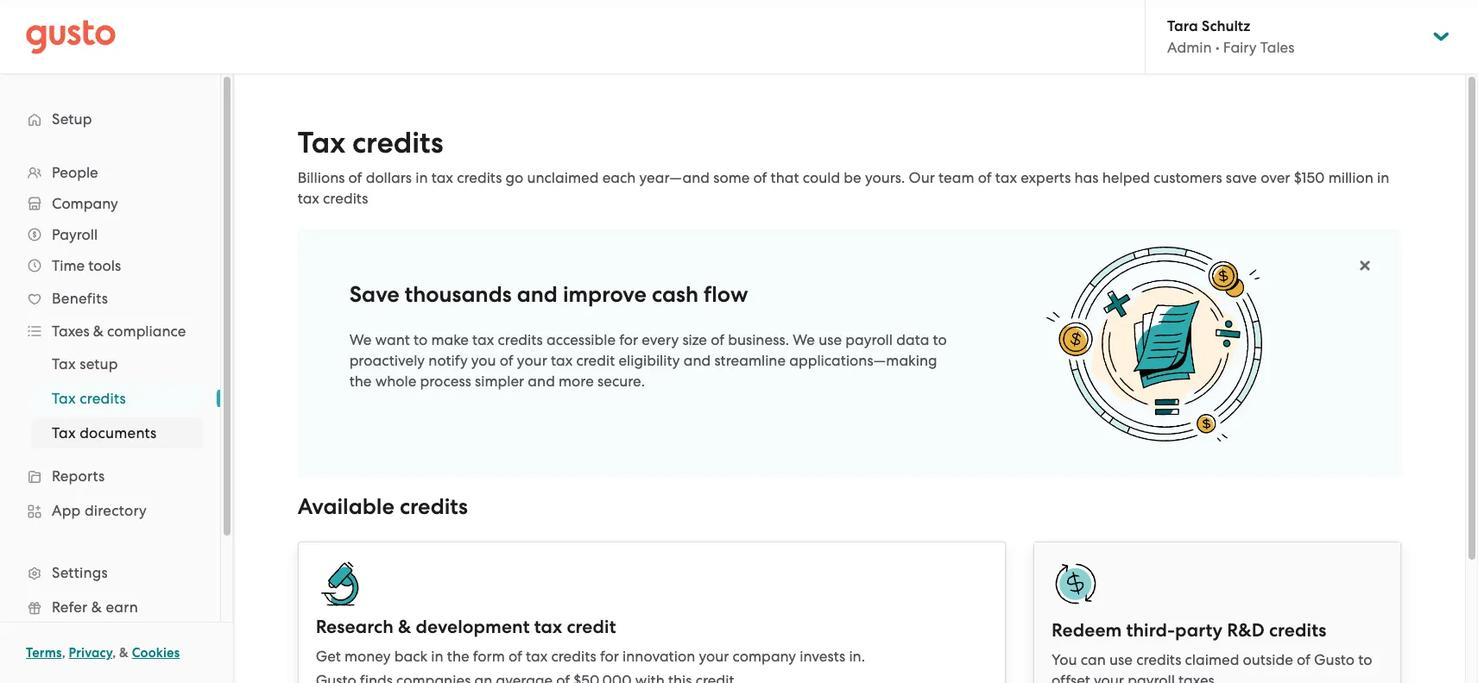 Task type: locate. For each thing, give the bounding box(es) containing it.
be
[[844, 169, 862, 187]]

your inside you can use credits claimed outside of gusto to offset your payroll taxes.
[[1094, 672, 1124, 684]]

setup link
[[17, 104, 203, 135]]

1 vertical spatial and
[[684, 352, 711, 370]]

to
[[414, 332, 428, 349], [933, 332, 947, 349], [1359, 652, 1373, 669]]

credit up 'get money back in the form of tax credits for innovation your company invests in.'
[[567, 616, 616, 639]]

taxes
[[52, 323, 89, 340]]

of left "gusto"
[[1297, 652, 1311, 669]]

0 vertical spatial use
[[819, 332, 842, 349]]

can
[[1081, 652, 1106, 669]]

back
[[394, 648, 428, 665]]

tax right form
[[526, 648, 548, 665]]

setup
[[80, 356, 118, 373]]

1 , from the left
[[62, 646, 65, 661]]

to right "gusto"
[[1359, 652, 1373, 669]]

tax down billions
[[298, 190, 319, 207]]

save
[[1226, 169, 1257, 187]]

in right "dollars"
[[415, 169, 428, 187]]

applications—making
[[789, 352, 937, 370]]

& for earn
[[91, 599, 102, 617]]

1 horizontal spatial to
[[933, 332, 947, 349]]

2 list from the top
[[0, 347, 220, 451]]

tax down taxes
[[52, 356, 76, 373]]

1 horizontal spatial for
[[619, 332, 638, 349]]

2 horizontal spatial to
[[1359, 652, 1373, 669]]

every
[[642, 332, 679, 349]]

save
[[349, 282, 400, 308]]

credits inside you can use credits claimed outside of gusto to offset your payroll taxes.
[[1136, 652, 1182, 669]]

& left "earn"
[[91, 599, 102, 617]]

reports
[[52, 468, 105, 485]]

gusto
[[1314, 652, 1355, 669]]

tax down tax setup
[[52, 390, 76, 408]]

settings
[[52, 565, 108, 582]]

credit down accessible
[[576, 352, 615, 370]]

0 horizontal spatial the
[[349, 373, 372, 390]]

tax up 'get money back in the form of tax credits for innovation your company invests in.'
[[534, 616, 562, 639]]

your up simpler
[[517, 352, 547, 370]]

payroll left taxes.
[[1128, 672, 1175, 684]]

2 horizontal spatial in
[[1377, 169, 1390, 187]]

1 horizontal spatial payroll
[[1128, 672, 1175, 684]]

whole
[[375, 373, 417, 390]]

1 vertical spatial the
[[447, 648, 469, 665]]

of right form
[[509, 648, 522, 665]]

party
[[1175, 620, 1223, 642]]

credits inside "we want to make tax credits accessible for every size of business. we use payroll data to proactively notify you of your tax credit eligibility and streamline applications—making the whole process simpler and more secure."
[[498, 332, 543, 349]]

and left more
[[528, 373, 555, 390]]

in
[[415, 169, 428, 187], [1377, 169, 1390, 187], [431, 648, 444, 665]]

privacy
[[69, 646, 112, 661]]

and down size in the left of the page
[[684, 352, 711, 370]]

of up simpler
[[500, 352, 514, 370]]

1 horizontal spatial use
[[1110, 652, 1133, 669]]

cookies
[[132, 646, 180, 661]]

0 horizontal spatial we
[[349, 332, 372, 349]]

tax right "dollars"
[[431, 169, 453, 187]]

tax documents link
[[31, 418, 203, 449]]

gusto navigation element
[[0, 74, 220, 684]]

million
[[1329, 169, 1374, 187]]

development
[[416, 616, 530, 639]]

, left privacy
[[62, 646, 65, 661]]

, left cookies button
[[112, 646, 116, 661]]

directory
[[85, 503, 147, 520]]

1 vertical spatial use
[[1110, 652, 1133, 669]]

offset
[[1052, 672, 1091, 684]]

& right taxes
[[93, 323, 104, 340]]

2 vertical spatial and
[[528, 373, 555, 390]]

tax up you
[[472, 332, 494, 349]]

use right can
[[1110, 652, 1133, 669]]

1 horizontal spatial ,
[[112, 646, 116, 661]]

tax for tax setup
[[52, 356, 76, 373]]

settings link
[[17, 558, 203, 589]]

and up accessible
[[517, 282, 558, 308]]

for up eligibility
[[619, 332, 638, 349]]

payroll inside "we want to make tax credits accessible for every size of business. we use payroll data to proactively notify you of your tax credit eligibility and streamline applications—making the whole process simpler and more secure."
[[846, 332, 893, 349]]

tax up more
[[551, 352, 573, 370]]

in right million
[[1377, 169, 1390, 187]]

notify
[[429, 352, 468, 370]]

your inside "we want to make tax credits accessible for every size of business. we use payroll data to proactively notify you of your tax credit eligibility and streamline applications—making the whole process simpler and more secure."
[[517, 352, 547, 370]]

payroll
[[846, 332, 893, 349], [1128, 672, 1175, 684]]

and
[[517, 282, 558, 308], [684, 352, 711, 370], [528, 373, 555, 390]]

0 horizontal spatial in
[[415, 169, 428, 187]]

taxes.
[[1179, 672, 1219, 684]]

tax credits
[[52, 390, 126, 408]]

0 vertical spatial for
[[619, 332, 638, 349]]

of inside you can use credits claimed outside of gusto to offset your payroll taxes.
[[1297, 652, 1311, 669]]

for left innovation
[[600, 648, 619, 665]]

earn
[[106, 599, 138, 617]]

credit
[[576, 352, 615, 370], [567, 616, 616, 639]]

you can use credits claimed outside of gusto to offset your payroll taxes.
[[1052, 652, 1373, 684]]

documents
[[80, 425, 157, 442]]

app
[[52, 503, 81, 520]]

of right size in the left of the page
[[711, 332, 725, 349]]

cookies button
[[132, 643, 180, 664]]

0 vertical spatial payroll
[[846, 332, 893, 349]]

& left cookies button
[[119, 646, 129, 661]]

tax for tax credits
[[52, 390, 76, 408]]

your
[[517, 352, 547, 370], [699, 648, 729, 665], [1094, 672, 1124, 684]]

time
[[52, 257, 85, 275]]

of
[[348, 169, 362, 187], [753, 169, 767, 187], [978, 169, 992, 187], [711, 332, 725, 349], [500, 352, 514, 370], [509, 648, 522, 665], [1297, 652, 1311, 669]]

yours.
[[865, 169, 905, 187]]

experts
[[1021, 169, 1071, 187]]

to right want
[[414, 332, 428, 349]]

tax down tax credits
[[52, 425, 76, 442]]

•
[[1216, 39, 1220, 56]]

tax inside tax credits billions of dollars in tax credits go unclaimed each year—and some of that could be yours. our team of tax experts has helped customers save over $150 million in tax credits
[[298, 125, 345, 161]]

1 vertical spatial payroll
[[1128, 672, 1175, 684]]

0 vertical spatial and
[[517, 282, 558, 308]]

tax credits billions of dollars in tax credits go unclaimed each year—and some of that could be yours. our team of tax experts has helped customers save over $150 million in tax credits
[[298, 125, 1390, 207]]

we
[[349, 332, 372, 349], [793, 332, 815, 349]]

0 vertical spatial the
[[349, 373, 372, 390]]

the down research & development tax credit
[[447, 648, 469, 665]]

1 horizontal spatial we
[[793, 332, 815, 349]]

2 vertical spatial your
[[1094, 672, 1124, 684]]

use inside you can use credits claimed outside of gusto to offset your payroll taxes.
[[1110, 652, 1133, 669]]

people
[[52, 164, 98, 181]]

0 vertical spatial your
[[517, 352, 547, 370]]

use
[[819, 332, 842, 349], [1110, 652, 1133, 669]]

1 list from the top
[[0, 157, 220, 684]]

flow
[[704, 282, 748, 308]]

could
[[803, 169, 840, 187]]

tax inside 'link'
[[52, 390, 76, 408]]

0 horizontal spatial for
[[600, 648, 619, 665]]

of left the that
[[753, 169, 767, 187]]

your left company
[[699, 648, 729, 665]]

0 horizontal spatial ,
[[62, 646, 65, 661]]

credits inside 'link'
[[80, 390, 126, 408]]

&
[[93, 323, 104, 340], [91, 599, 102, 617], [398, 616, 411, 639], [119, 646, 129, 661]]

& for compliance
[[93, 323, 104, 340]]

& inside dropdown button
[[93, 323, 104, 340]]

0 horizontal spatial your
[[517, 352, 547, 370]]

fairy
[[1223, 39, 1257, 56]]

0 vertical spatial credit
[[576, 352, 615, 370]]

money
[[344, 648, 391, 665]]

of left "dollars"
[[348, 169, 362, 187]]

in right back
[[431, 648, 444, 665]]

0 horizontal spatial use
[[819, 332, 842, 349]]

1 we from the left
[[349, 332, 372, 349]]

& up back
[[398, 616, 411, 639]]

credits
[[352, 125, 443, 161], [457, 169, 502, 187], [323, 190, 368, 207], [498, 332, 543, 349], [80, 390, 126, 408], [400, 494, 468, 520], [1269, 620, 1327, 642], [551, 648, 596, 665], [1136, 652, 1182, 669]]

refer & earn
[[52, 599, 138, 617]]

accessible
[[547, 332, 616, 349]]

0 horizontal spatial payroll
[[846, 332, 893, 349]]

make
[[431, 332, 469, 349]]

to right data
[[933, 332, 947, 349]]

tax left experts
[[995, 169, 1017, 187]]

your down can
[[1094, 672, 1124, 684]]

we right business.
[[793, 332, 815, 349]]

unclaimed
[[527, 169, 599, 187]]

third-
[[1126, 620, 1175, 642]]

research & development tax credit
[[316, 616, 616, 639]]

2 , from the left
[[112, 646, 116, 661]]

the down proactively
[[349, 373, 372, 390]]

2 horizontal spatial your
[[1094, 672, 1124, 684]]

research
[[316, 616, 394, 639]]

1 horizontal spatial your
[[699, 648, 729, 665]]

we left want
[[349, 332, 372, 349]]

has
[[1075, 169, 1099, 187]]

tales
[[1260, 39, 1295, 56]]

payroll up applications—making
[[846, 332, 893, 349]]

tax up billions
[[298, 125, 345, 161]]

use up applications—making
[[819, 332, 842, 349]]

secure.
[[598, 373, 645, 390]]

list
[[0, 157, 220, 684], [0, 347, 220, 451]]

1 horizontal spatial in
[[431, 648, 444, 665]]

redeem
[[1052, 620, 1122, 642]]

tax credits link
[[31, 383, 203, 414]]



Task type: describe. For each thing, give the bounding box(es) containing it.
customers
[[1154, 169, 1222, 187]]

0 horizontal spatial to
[[414, 332, 428, 349]]

credit inside "we want to make tax credits accessible for every size of business. we use payroll data to proactively notify you of your tax credit eligibility and streamline applications—making the whole process simpler and more secure."
[[576, 352, 615, 370]]

benefits link
[[17, 283, 203, 314]]

time tools button
[[17, 250, 203, 282]]

get
[[316, 648, 341, 665]]

1 vertical spatial credit
[[567, 616, 616, 639]]

tax setup link
[[31, 349, 203, 380]]

schultz
[[1202, 17, 1250, 35]]

payroll inside you can use credits claimed outside of gusto to offset your payroll taxes.
[[1128, 672, 1175, 684]]

form
[[473, 648, 505, 665]]

list containing tax setup
[[0, 347, 220, 451]]

time tools
[[52, 257, 121, 275]]

taxes & compliance button
[[17, 316, 203, 347]]

outside
[[1243, 652, 1293, 669]]

payroll button
[[17, 219, 203, 250]]

that
[[771, 169, 799, 187]]

available credits
[[298, 494, 468, 520]]

terms link
[[26, 646, 62, 661]]

cash
[[652, 282, 699, 308]]

r&d
[[1227, 620, 1265, 642]]

want
[[375, 332, 410, 349]]

list containing people
[[0, 157, 220, 684]]

of right team in the right top of the page
[[978, 169, 992, 187]]

company
[[733, 648, 796, 665]]

dollars
[[366, 169, 412, 187]]

claimed
[[1185, 652, 1239, 669]]

you
[[471, 352, 496, 370]]

process
[[420, 373, 471, 390]]

app directory link
[[17, 496, 203, 527]]

privacy link
[[69, 646, 112, 661]]

we want to make tax credits accessible for every size of business. we use payroll data to proactively notify you of your tax credit eligibility and streamline applications—making the whole process simpler and more secure.
[[349, 332, 947, 390]]

people button
[[17, 157, 203, 188]]

use inside "we want to make tax credits accessible for every size of business. we use payroll data to proactively notify you of your tax credit eligibility and streamline applications—making the whole process simpler and more secure."
[[819, 332, 842, 349]]

each
[[602, 169, 636, 187]]

home image
[[26, 19, 116, 54]]

helped
[[1102, 169, 1150, 187]]

for inside "we want to make tax credits accessible for every size of business. we use payroll data to proactively notify you of your tax credit eligibility and streamline applications—making the whole process simpler and more secure."
[[619, 332, 638, 349]]

streamline
[[714, 352, 786, 370]]

billions
[[298, 169, 345, 187]]

the inside "we want to make tax credits accessible for every size of business. we use payroll data to proactively notify you of your tax credit eligibility and streamline applications—making the whole process simpler and more secure."
[[349, 373, 372, 390]]

go
[[506, 169, 524, 187]]

refer
[[52, 599, 88, 617]]

setup
[[52, 111, 92, 128]]

get money back in the form of tax credits for innovation your company invests in.
[[316, 648, 865, 665]]

payroll
[[52, 226, 98, 244]]

1 horizontal spatial the
[[447, 648, 469, 665]]

taxes & compliance
[[52, 323, 186, 340]]

our
[[909, 169, 935, 187]]

tara schultz admin • fairy tales
[[1167, 17, 1295, 56]]

company
[[52, 195, 118, 212]]

$150
[[1294, 169, 1325, 187]]

simpler
[[475, 373, 524, 390]]

available
[[298, 494, 394, 520]]

terms , privacy , & cookies
[[26, 646, 180, 661]]

admin
[[1167, 39, 1212, 56]]

tax documents
[[52, 425, 157, 442]]

proactively
[[349, 352, 425, 370]]

tools
[[88, 257, 121, 275]]

& for development
[[398, 616, 411, 639]]

thousands
[[405, 282, 512, 308]]

reports link
[[17, 461, 203, 492]]

save thousands and improve cash flow
[[349, 282, 748, 308]]

in.
[[849, 648, 865, 665]]

more
[[559, 373, 594, 390]]

1 vertical spatial your
[[699, 648, 729, 665]]

2 we from the left
[[793, 332, 815, 349]]

year—and
[[639, 169, 710, 187]]

to inside you can use credits claimed outside of gusto to offset your payroll taxes.
[[1359, 652, 1373, 669]]

data
[[897, 332, 929, 349]]

invests
[[800, 648, 846, 665]]

you
[[1052, 652, 1077, 669]]

tax for tax documents
[[52, 425, 76, 442]]

company button
[[17, 188, 203, 219]]

compliance
[[107, 323, 186, 340]]

size
[[683, 332, 707, 349]]

redeem third-party r&d credits
[[1052, 620, 1327, 642]]

1 vertical spatial for
[[600, 648, 619, 665]]

team
[[939, 169, 974, 187]]

refer & earn link
[[17, 592, 203, 623]]

app directory
[[52, 503, 147, 520]]

improve
[[563, 282, 647, 308]]

innovation
[[623, 648, 695, 665]]



Task type: vqa. For each thing, say whether or not it's contained in the screenshot.
'on'
no



